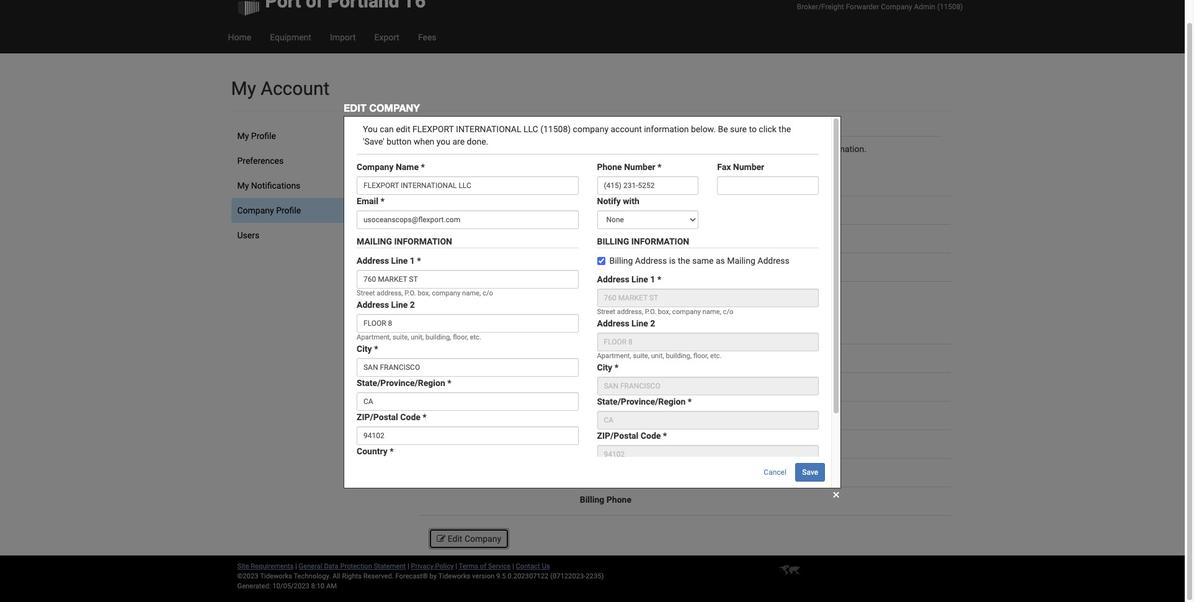 Task type: vqa. For each thing, say whether or not it's contained in the screenshot.
leftmost the Edit Company
yes



Task type: locate. For each thing, give the bounding box(es) containing it.
general data protection statement link
[[299, 562, 406, 570]]

1 horizontal spatial company profile
[[429, 125, 507, 135]]

phone down notification
[[573, 438, 598, 447]]

billing down "us"
[[650, 352, 674, 362]]

broker/freight for broker/freight forwarder company admin (11508)
[[797, 2, 845, 11]]

requirements
[[251, 562, 294, 570]]

company left profile
[[482, 144, 518, 154]]

you
[[596, 144, 611, 154]]

your
[[464, 144, 480, 154], [763, 144, 780, 154]]

site
[[237, 562, 249, 570]]

1 horizontal spatial phone
[[607, 495, 632, 505]]

1 company from the left
[[482, 144, 518, 154]]

phone
[[573, 438, 598, 447], [607, 495, 632, 505]]

market
[[667, 289, 701, 299]]

forwarder
[[846, 2, 880, 11], [708, 204, 747, 213]]

| up forecast®
[[408, 562, 409, 570]]

general
[[299, 562, 323, 570]]

am
[[326, 582, 337, 590]]

4 | from the left
[[513, 562, 514, 570]]

is
[[455, 144, 461, 154], [710, 352, 717, 362]]

| up tideworks
[[456, 562, 457, 570]]

to
[[737, 144, 744, 154]]

profile for preferences
[[251, 131, 276, 141]]

company inside 'button'
[[465, 534, 502, 544]]

billing for billing phone
[[580, 495, 605, 505]]

1 | from the left
[[295, 562, 297, 570]]

by
[[430, 572, 437, 580]]

site requirements link
[[237, 562, 294, 570]]

1 vertical spatial broker/freight
[[650, 204, 706, 213]]

below is your company profile information. you can click on the company name to edit your company information.
[[429, 144, 867, 154]]

1 horizontal spatial mailing
[[768, 352, 797, 362]]

edit company inside edit company 'button'
[[446, 534, 502, 544]]

8
[[679, 302, 684, 312]]

0 vertical spatial the
[[661, 144, 673, 154]]

address for mailing address
[[599, 289, 632, 299]]

|
[[295, 562, 297, 570], [408, 562, 409, 570], [456, 562, 457, 570], [513, 562, 514, 570]]

1 horizontal spatial edit company
[[446, 534, 502, 544]]

company profile up below
[[429, 125, 507, 135]]

1 horizontal spatial information.
[[820, 144, 867, 154]]

billing up company email
[[573, 352, 597, 362]]

service
[[488, 562, 511, 570]]

billing for billing address
[[573, 352, 597, 362]]

my down "preferences"
[[237, 181, 249, 191]]

0 horizontal spatial profile
[[251, 131, 276, 141]]

0 horizontal spatial edit company
[[344, 102, 420, 114]]

is up usoceanscops@flexport.com
[[710, 352, 717, 362]]

company id
[[585, 232, 632, 242]]

(11508)
[[938, 2, 964, 11]]

0 horizontal spatial your
[[464, 144, 480, 154]]

| up 9.5.0.202307122
[[513, 562, 514, 570]]

1 horizontal spatial your
[[763, 144, 780, 154]]

address right as at the bottom right
[[799, 352, 831, 362]]

phone down number
[[607, 495, 632, 505]]

company #
[[588, 261, 632, 271]]

5252
[[690, 438, 710, 447]]

billing down phone number
[[580, 495, 605, 505]]

address up email
[[599, 352, 632, 362]]

2 company from the left
[[675, 144, 711, 154]]

0 horizontal spatial forwarder
[[708, 204, 747, 213]]

1 vertical spatial forwarder
[[708, 204, 747, 213]]

profile
[[473, 125, 507, 135], [251, 131, 276, 141], [276, 205, 301, 215]]

company profile down my notifications
[[237, 205, 301, 215]]

1 horizontal spatial edit
[[448, 534, 463, 544]]

company
[[881, 2, 913, 11], [369, 102, 420, 114], [429, 125, 470, 135], [574, 204, 611, 213], [237, 205, 274, 215], [585, 232, 621, 242], [588, 261, 624, 271], [571, 380, 608, 390], [465, 534, 502, 544]]

1 vertical spatial company profile
[[237, 205, 301, 215]]

1 vertical spatial mailing
[[768, 352, 797, 362]]

1 horizontal spatial the
[[719, 352, 731, 362]]

company profile
[[429, 125, 507, 135], [237, 205, 301, 215]]

0 horizontal spatial phone
[[573, 438, 598, 447]]

data
[[324, 562, 339, 570]]

is right below
[[455, 144, 461, 154]]

2 horizontal spatial profile
[[473, 125, 507, 135]]

1 horizontal spatial broker/freight
[[797, 2, 845, 11]]

reserved.
[[364, 572, 394, 580]]

0 horizontal spatial mailing
[[568, 289, 597, 299]]

the right on
[[661, 144, 673, 154]]

your right edit
[[763, 144, 780, 154]]

0 vertical spatial company profile
[[429, 125, 507, 135]]

your right below
[[464, 144, 480, 154]]

click
[[629, 144, 647, 154]]

my for my profile
[[237, 131, 249, 141]]

1 your from the left
[[464, 144, 480, 154]]

8:10
[[311, 582, 325, 590]]

2 vertical spatial my
[[237, 181, 249, 191]]

site requirements | general data protection statement | privacy policy | terms of service | contact us ©2023 tideworks technology. all rights reserved. forecast® by tideworks version 9.5.0.202307122 (07122023-2235) generated: 10/05/2023 8:10 am
[[237, 562, 604, 590]]

type
[[613, 204, 632, 213], [613, 409, 632, 419]]

usoceanscops@flexport.com
[[650, 380, 764, 390]]

0 vertical spatial edit company
[[344, 102, 420, 114]]

2 horizontal spatial company
[[782, 144, 818, 154]]

company right edit
[[782, 144, 818, 154]]

forecast®
[[396, 572, 428, 580]]

0 vertical spatial is
[[455, 144, 461, 154]]

address for billing address
[[599, 352, 632, 362]]

llc
[[762, 175, 776, 185]]

0 vertical spatial my
[[231, 78, 256, 99]]

edit company
[[344, 102, 420, 114], [446, 534, 502, 544]]

name
[[713, 144, 735, 154]]

address for billing address is the same as mailing address
[[676, 352, 708, 362]]

flexport
[[650, 175, 692, 185]]

company left name
[[675, 144, 711, 154]]

profile for below is your company profile information. you can click on the company name to edit your company information.
[[473, 125, 507, 135]]

0 horizontal spatial company
[[482, 144, 518, 154]]

broker/freight
[[797, 2, 845, 11], [650, 204, 706, 213]]

0 vertical spatial mailing
[[568, 289, 597, 299]]

type down email
[[613, 409, 632, 419]]

1 vertical spatial type
[[613, 409, 632, 419]]

2 type from the top
[[613, 409, 632, 419]]

billing
[[573, 352, 597, 362], [650, 352, 674, 362], [580, 495, 605, 505]]

pencil square o image
[[437, 534, 446, 543]]

1 vertical spatial my
[[237, 131, 249, 141]]

statement
[[374, 562, 406, 570]]

type down name
[[613, 204, 632, 213]]

my up my profile
[[231, 78, 256, 99]]

edit
[[344, 102, 367, 114], [448, 534, 463, 544]]

mailing
[[568, 289, 597, 299], [768, 352, 797, 362]]

| left the general
[[295, 562, 297, 570]]

2 | from the left
[[408, 562, 409, 570]]

1 vertical spatial edit company
[[446, 534, 502, 544]]

mailing right as at the bottom right
[[768, 352, 797, 362]]

protection
[[340, 562, 372, 570]]

0 horizontal spatial information.
[[547, 144, 594, 154]]

mailing address
[[568, 289, 632, 299]]

0 horizontal spatial edit
[[344, 102, 367, 114]]

my
[[231, 78, 256, 99], [237, 131, 249, 141], [237, 181, 249, 191]]

terms
[[459, 562, 479, 570]]

1 horizontal spatial forwarder
[[846, 2, 880, 11]]

0 vertical spatial broker/freight
[[797, 2, 845, 11]]

my notifications
[[237, 181, 301, 191]]

1 vertical spatial the
[[719, 352, 731, 362]]

1 type from the top
[[613, 204, 632, 213]]

1 horizontal spatial company
[[675, 144, 711, 154]]

0 vertical spatial forwarder
[[846, 2, 880, 11]]

billing address
[[573, 352, 632, 362]]

0 vertical spatial type
[[613, 204, 632, 213]]

1 vertical spatial is
[[710, 352, 717, 362]]

address
[[599, 289, 632, 299], [599, 352, 632, 362], [676, 352, 708, 362], [799, 352, 831, 362]]

0 vertical spatial edit
[[344, 102, 367, 114]]

(415)
[[650, 438, 671, 447]]

0 horizontal spatial is
[[455, 144, 461, 154]]

address up usoceanscops@flexport.com
[[676, 352, 708, 362]]

2235)
[[586, 572, 604, 580]]

international
[[694, 175, 759, 185]]

the
[[661, 144, 673, 154], [719, 352, 731, 362]]

0 horizontal spatial broker/freight
[[650, 204, 706, 213]]

0 vertical spatial phone
[[573, 438, 598, 447]]

0 horizontal spatial company profile
[[237, 205, 301, 215]]

mailing down company #
[[568, 289, 597, 299]]

address down company #
[[599, 289, 632, 299]]

1 horizontal spatial is
[[710, 352, 717, 362]]

1 vertical spatial phone
[[607, 495, 632, 505]]

the left same
[[719, 352, 731, 362]]

1 vertical spatial edit
[[448, 534, 463, 544]]

my up "preferences"
[[237, 131, 249, 141]]



Task type: describe. For each thing, give the bounding box(es) containing it.
flexport international llc
[[650, 175, 776, 185]]

id
[[624, 232, 632, 242]]

231-
[[673, 438, 690, 447]]

billing phone
[[580, 495, 632, 505]]

0 horizontal spatial the
[[661, 144, 673, 154]]

billing for billing address is the same as mailing address
[[650, 352, 674, 362]]

profile
[[520, 144, 544, 154]]

on
[[649, 144, 659, 154]]

name
[[609, 175, 632, 185]]

company type
[[574, 204, 632, 213]]

st
[[704, 289, 714, 299]]

number
[[601, 438, 632, 447]]

billing address is the same as mailing address
[[650, 352, 831, 362]]

generated:
[[237, 582, 271, 590]]

users
[[237, 230, 260, 240]]

760 market st floor 8 san francisco ca 94102 us
[[650, 289, 756, 336]]

edit company button
[[429, 528, 510, 549]]

my for my notifications
[[237, 181, 249, 191]]

none
[[650, 409, 674, 419]]

phone number
[[573, 438, 632, 447]]

terms of service link
[[459, 562, 511, 570]]

can
[[613, 144, 627, 154]]

as
[[757, 352, 766, 362]]

760
[[650, 289, 665, 299]]

3 | from the left
[[456, 562, 457, 570]]

©2023 tideworks
[[237, 572, 292, 580]]

email
[[610, 380, 632, 390]]

company email
[[571, 380, 632, 390]]

edit inside 'button'
[[448, 534, 463, 544]]

all
[[333, 572, 341, 580]]

(07122023-
[[551, 572, 586, 580]]

#
[[627, 261, 632, 271]]

us
[[542, 562, 550, 570]]

admin
[[915, 2, 936, 11]]

broker/freight for broker/freight forwarder
[[650, 204, 706, 213]]

3 company from the left
[[782, 144, 818, 154]]

privacy
[[411, 562, 434, 570]]

contact
[[516, 562, 540, 570]]

1 horizontal spatial profile
[[276, 205, 301, 215]]

san
[[650, 314, 667, 324]]

edit
[[747, 144, 761, 154]]

notifications
[[251, 181, 301, 191]]

my profile
[[237, 131, 276, 141]]

broker/freight forwarder company admin (11508)
[[797, 2, 964, 11]]

1 information. from the left
[[547, 144, 594, 154]]

below
[[429, 144, 453, 154]]

rights
[[342, 572, 362, 580]]

of
[[480, 562, 487, 570]]

floor
[[650, 302, 677, 312]]

policy
[[435, 562, 454, 570]]

2 information. from the left
[[820, 144, 867, 154]]

broker/freight forwarder
[[650, 204, 747, 213]]

same
[[733, 352, 755, 362]]

9.5.0.202307122
[[497, 572, 549, 580]]

us
[[650, 326, 661, 336]]

technology.
[[294, 572, 331, 580]]

forwarder for broker/freight forwarder
[[708, 204, 747, 213]]

tideworks
[[439, 572, 471, 580]]

contact us link
[[516, 562, 550, 570]]

forwarder for broker/freight forwarder company admin (11508)
[[846, 2, 880, 11]]

my for my account
[[231, 78, 256, 99]]

preferences
[[237, 156, 284, 166]]

type for company type
[[613, 204, 632, 213]]

11508
[[650, 232, 675, 242]]

francisco ca 94102
[[670, 314, 756, 324]]

version
[[472, 572, 495, 580]]

type for notification type
[[613, 409, 632, 419]]

2 your from the left
[[763, 144, 780, 154]]

notification
[[565, 409, 611, 419]]

10/05/2023
[[273, 582, 310, 590]]

privacy policy link
[[411, 562, 454, 570]]

(415) 231-5252
[[650, 438, 710, 447]]

notification type
[[565, 409, 632, 419]]

account
[[261, 78, 330, 99]]

my account
[[231, 78, 330, 99]]



